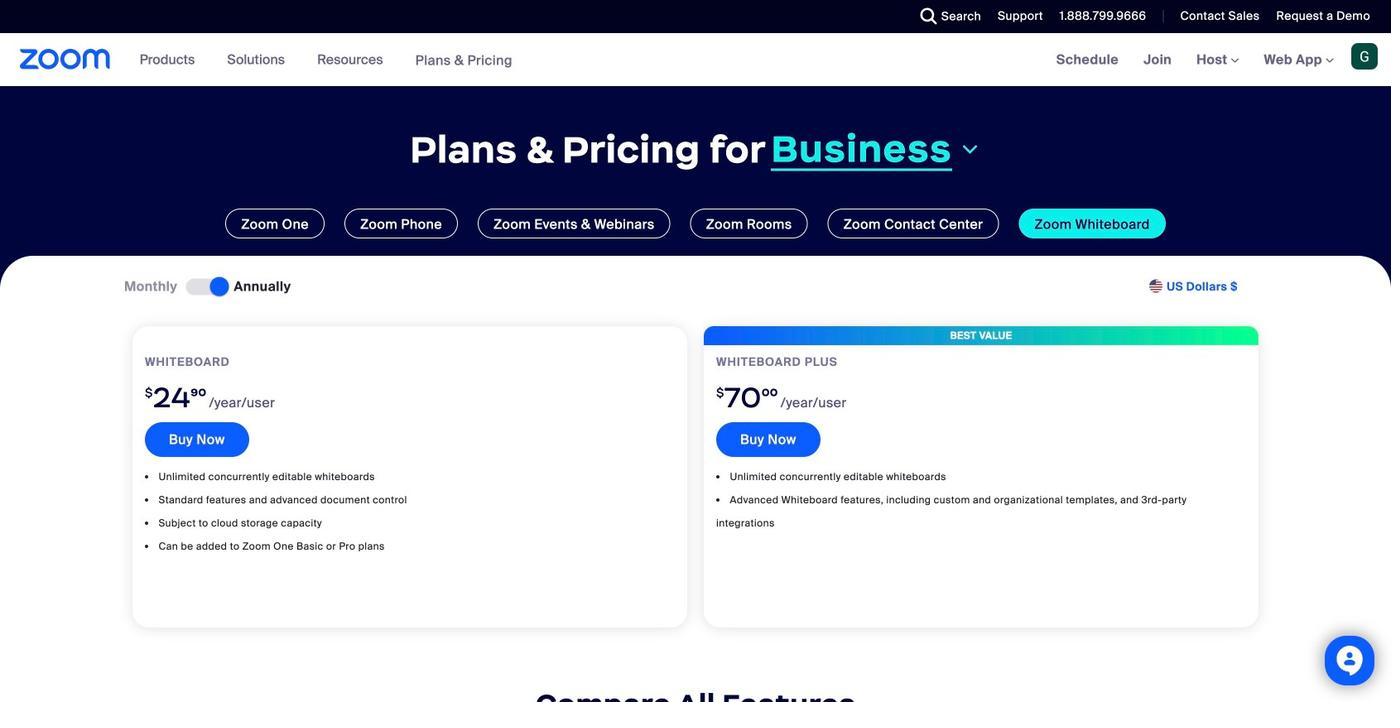 Task type: vqa. For each thing, say whether or not it's contained in the screenshot.
Join link
no



Task type: locate. For each thing, give the bounding box(es) containing it.
product information navigation
[[127, 33, 525, 87]]

profile picture image
[[1352, 43, 1378, 70]]

outer image
[[1150, 280, 1165, 294]]

zoom logo image
[[20, 49, 111, 70]]

compare all features element
[[124, 689, 1267, 702]]

banner
[[0, 33, 1392, 87]]

main content
[[0, 33, 1392, 702]]

down image
[[959, 140, 982, 159]]



Task type: describe. For each thing, give the bounding box(es) containing it.
meetings navigation
[[1044, 33, 1392, 87]]

tabs of zoom services tab list
[[25, 209, 1367, 239]]



